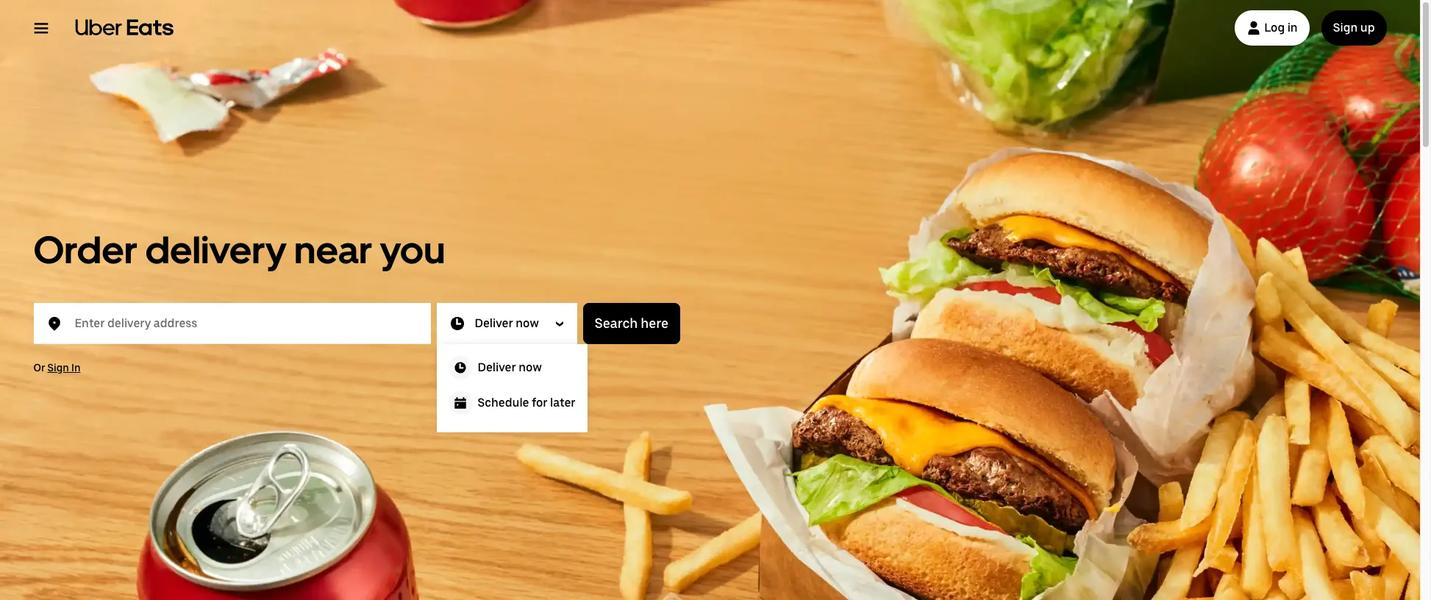 Task type: locate. For each thing, give the bounding box(es) containing it.
or sign in
[[33, 362, 81, 374]]

1 vertical spatial deliver now button
[[437, 350, 588, 385]]

deliver now up the schedule for later link
[[478, 360, 542, 374]]

now right when 'icon'
[[516, 316, 539, 330]]

sign
[[1334, 21, 1358, 35], [47, 362, 69, 374]]

deliver up schedule on the bottom left of the page
[[478, 360, 516, 374]]

sign up
[[1334, 21, 1375, 35]]

1 vertical spatial deliver
[[478, 360, 516, 374]]

for
[[532, 396, 548, 410]]

deliver now
[[475, 316, 539, 330], [478, 360, 542, 374]]

0 vertical spatial sign
[[1334, 21, 1358, 35]]

schedule
[[478, 396, 529, 410]]

0 vertical spatial deliver now button
[[437, 303, 577, 344]]

deliver now right when 'icon'
[[475, 316, 539, 330]]

deliver now button
[[437, 303, 577, 344], [437, 350, 588, 385]]

order
[[33, 227, 138, 273]]

in
[[1288, 21, 1298, 35]]

deliver
[[475, 316, 513, 330], [478, 360, 516, 374]]

sign in link
[[47, 362, 81, 374]]

1 vertical spatial sign
[[47, 362, 69, 374]]

log in link
[[1235, 10, 1310, 46]]

uber eats home image
[[75, 19, 173, 37]]

1 horizontal spatial sign
[[1334, 21, 1358, 35]]

sign left in
[[47, 362, 69, 374]]

2 deliver now button from the top
[[437, 350, 588, 385]]

schedule for later link
[[437, 385, 588, 421]]

1 deliver now button from the top
[[437, 303, 577, 344]]

order delivery near you
[[33, 227, 446, 273]]

now
[[516, 316, 539, 330], [519, 360, 542, 374]]

sign up link
[[1322, 10, 1387, 46]]

deliver right when 'icon'
[[475, 316, 513, 330]]

1 vertical spatial now
[[519, 360, 542, 374]]

sign left up
[[1334, 21, 1358, 35]]

now up schedule for later
[[519, 360, 542, 374]]

or
[[33, 362, 45, 374]]

schedule for later
[[478, 396, 576, 410]]

here
[[641, 316, 669, 331]]

log in
[[1265, 21, 1298, 35]]

search here button
[[583, 303, 681, 344]]



Task type: describe. For each thing, give the bounding box(es) containing it.
later
[[550, 396, 576, 410]]

log
[[1265, 21, 1285, 35]]

search
[[595, 316, 638, 331]]

Enter delivery address text field
[[75, 309, 413, 338]]

0 vertical spatial now
[[516, 316, 539, 330]]

search here
[[595, 316, 669, 331]]

near
[[294, 227, 372, 273]]

up
[[1361, 21, 1375, 35]]

0 vertical spatial deliver now
[[475, 316, 539, 330]]

when image
[[448, 315, 466, 333]]

main navigation menu image
[[33, 21, 48, 35]]

1 vertical spatial deliver now
[[478, 360, 542, 374]]

0 horizontal spatial sign
[[47, 362, 69, 374]]

delivery
[[145, 227, 287, 273]]

in
[[71, 362, 81, 374]]

you
[[380, 227, 446, 273]]

0 vertical spatial deliver
[[475, 316, 513, 330]]



Task type: vqa. For each thing, say whether or not it's contained in the screenshot.
• to the left
no



